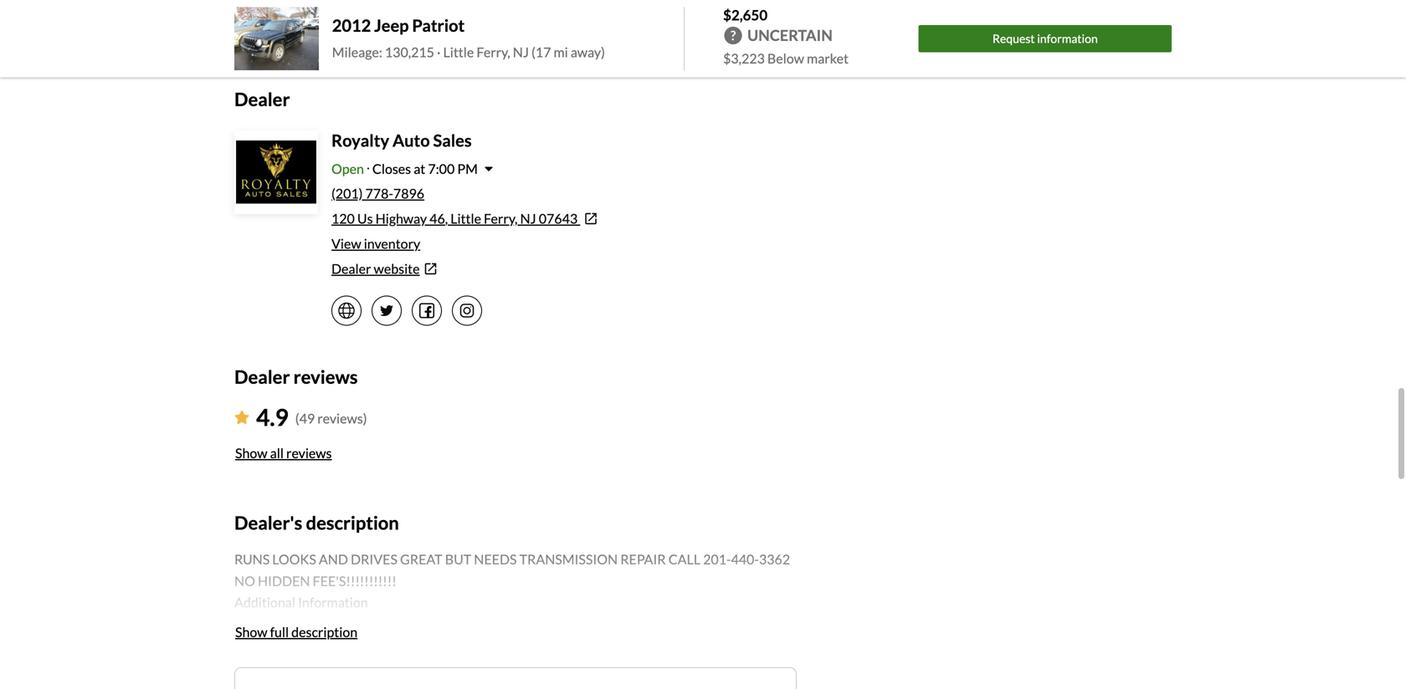 Task type: describe. For each thing, give the bounding box(es) containing it.
dealer for dealer website
[[331, 261, 371, 277]]

view
[[331, 235, 361, 252]]

120 us highway 46 , little ferry, nj 07643
[[331, 210, 578, 227]]

show for dealer's
[[235, 625, 267, 641]]

all
[[270, 445, 284, 461]]

dealer reviews
[[234, 366, 358, 388]]

130,215
[[385, 44, 434, 60]]

no
[[234, 573, 255, 589]]

open closes at 7:00 pm
[[331, 161, 478, 177]]

are
[[330, 19, 344, 31]]

reviews inside button
[[286, 445, 332, 461]]

only,
[[465, 19, 485, 31]]

inventory
[[364, 235, 420, 252]]

do
[[505, 19, 516, 31]]

royalty auto sales
[[331, 130, 472, 151]]

from
[[750, 19, 771, 31]]

7896
[[393, 185, 424, 202]]

dealer's description
[[234, 512, 399, 534]]

purposes
[[422, 19, 463, 31]]

for
[[346, 19, 359, 31]]

fee's!!!!!!!!!!!
[[313, 573, 396, 589]]

778-
[[365, 185, 393, 202]]

(49
[[295, 411, 315, 427]]

46
[[429, 210, 445, 227]]

mileage:
[[332, 44, 382, 60]]

07643
[[539, 210, 578, 227]]

1 vertical spatial nj
[[520, 210, 536, 227]]

dealer for dealer reviews
[[234, 366, 290, 388]]

market
[[807, 50, 849, 67]]

(201) 778-7896 link
[[331, 185, 424, 202]]

show all reviews
[[235, 445, 332, 461]]

4.9 (49 reviews)
[[256, 403, 367, 431]]

and
[[487, 19, 503, 31]]

open
[[331, 161, 364, 177]]

show all reviews button
[[234, 435, 333, 472]]

(201) 778-7896
[[331, 185, 424, 202]]

2012 jeep patriot image
[[234, 7, 319, 70]]

auto
[[393, 130, 430, 151]]

*estimated
[[234, 19, 283, 31]]

call
[[668, 552, 701, 568]]

repair
[[620, 552, 666, 568]]

dealer for dealer
[[234, 88, 290, 110]]

request information
[[993, 31, 1098, 46]]

the
[[773, 19, 787, 31]]

patriot
[[412, 15, 465, 35]]

dealer website
[[331, 261, 420, 277]]

little inside 2012 jeep patriot mileage: 130,215 · little ferry, nj (17 mi away)
[[443, 44, 474, 60]]

uncertain
[[747, 26, 833, 45]]

drives
[[351, 552, 397, 568]]

view inventory
[[331, 235, 420, 252]]

runs
[[234, 552, 270, 568]]

,
[[445, 210, 448, 227]]

transmission
[[519, 552, 618, 568]]

ferry, inside 2012 jeep patriot mileage: 130,215 · little ferry, nj (17 mi away)
[[477, 44, 510, 60]]

royalty
[[331, 130, 389, 151]]

7:00
[[428, 161, 455, 177]]

description inside button
[[291, 625, 358, 641]]

201-
[[703, 552, 731, 568]]

needs
[[474, 552, 517, 568]]



Task type: vqa. For each thing, say whether or not it's contained in the screenshot.
ROYALTY
yes



Task type: locate. For each thing, give the bounding box(es) containing it.
2 show from the top
[[235, 625, 267, 641]]

show for dealer
[[235, 445, 267, 461]]

120
[[331, 210, 355, 227]]

$3,223 below market
[[723, 50, 849, 67]]

reviews
[[293, 366, 358, 388], [286, 445, 332, 461]]

1 vertical spatial ferry,
[[484, 210, 518, 227]]

information
[[298, 595, 368, 611]]

great
[[400, 552, 442, 568]]

hidden
[[258, 573, 310, 589]]

looks
[[272, 552, 316, 568]]

dealer website link
[[331, 259, 797, 279]]

$3,223
[[723, 50, 765, 67]]

view inventory link
[[331, 235, 420, 252]]

ferry, down caret down image
[[484, 210, 518, 227]]

1 vertical spatial description
[[291, 625, 358, 641]]

pm
[[457, 161, 478, 177]]

show
[[235, 445, 267, 461], [235, 625, 267, 641]]

*estimated payments are for informational purposes only, and do not represent a financing offer or guarantee of credit from the seller.
[[234, 19, 787, 46]]

nj inside 2012 jeep patriot mileage: 130,215 · little ferry, nj (17 mi away)
[[513, 44, 529, 60]]

credit
[[722, 19, 748, 31]]

represent
[[535, 19, 578, 31]]

2012 jeep patriot mileage: 130,215 · little ferry, nj (17 mi away)
[[332, 15, 605, 60]]

little right ·
[[443, 44, 474, 60]]

royalty auto sales link
[[331, 130, 472, 151]]

not
[[518, 19, 533, 31]]

ferry, down and
[[477, 44, 510, 60]]

dealer up 4.9
[[234, 366, 290, 388]]

description
[[306, 512, 399, 534], [291, 625, 358, 641]]

nj left 07643
[[520, 210, 536, 227]]

1 vertical spatial dealer
[[331, 261, 371, 277]]

payments
[[285, 19, 328, 31]]

dealer down seller.
[[234, 88, 290, 110]]

mi
[[554, 44, 568, 60]]

at
[[414, 161, 425, 177]]

0 vertical spatial little
[[443, 44, 474, 60]]

reviews right all
[[286, 445, 332, 461]]

or
[[653, 19, 662, 31]]

offer
[[629, 19, 651, 31]]

but
[[445, 552, 471, 568]]

request information button
[[919, 25, 1172, 52]]

description up and
[[306, 512, 399, 534]]

(201)
[[331, 185, 363, 202]]

sales
[[433, 130, 472, 151]]

0 vertical spatial reviews
[[293, 366, 358, 388]]

a
[[580, 19, 585, 31]]

full
[[270, 625, 289, 641]]

informational
[[361, 19, 420, 31]]

below
[[767, 50, 804, 67]]

ferry,
[[477, 44, 510, 60], [484, 210, 518, 227]]

financing
[[587, 19, 627, 31]]

nj
[[513, 44, 529, 60], [520, 210, 536, 227]]

star image
[[234, 411, 249, 424]]

reviews)
[[317, 411, 367, 427]]

(17
[[531, 44, 551, 60]]

3362
[[759, 552, 790, 568]]

1 vertical spatial show
[[235, 625, 267, 641]]

dealer down the view
[[331, 261, 371, 277]]

show full description button
[[234, 614, 358, 651]]

1 vertical spatial little
[[450, 210, 481, 227]]

·
[[437, 44, 441, 60]]

little right ,
[[450, 210, 481, 227]]

dealer
[[234, 88, 290, 110], [331, 261, 371, 277], [234, 366, 290, 388]]

away)
[[571, 44, 605, 60]]

nj left (17
[[513, 44, 529, 60]]

us
[[357, 210, 373, 227]]

little
[[443, 44, 474, 60], [450, 210, 481, 227]]

0 vertical spatial ferry,
[[477, 44, 510, 60]]

caret down image
[[484, 162, 493, 175]]

closes
[[372, 161, 411, 177]]

4.9
[[256, 403, 289, 431]]

jeep
[[374, 15, 409, 35]]

2012
[[332, 15, 371, 35]]

information
[[1037, 31, 1098, 46]]

runs looks and drives great but needs transmission repair call 201-440-3362 no hidden fee's!!!!!!!!!!! additional information
[[234, 552, 790, 611]]

1 show from the top
[[235, 445, 267, 461]]

show full description
[[235, 625, 358, 641]]

royalty auto sales image
[[236, 132, 316, 212]]

$2,650
[[723, 6, 768, 23]]

0 vertical spatial nj
[[513, 44, 529, 60]]

0 vertical spatial dealer
[[234, 88, 290, 110]]

dealer inside "link"
[[331, 261, 371, 277]]

show left full
[[235, 625, 267, 641]]

440-
[[731, 552, 759, 568]]

2 vertical spatial dealer
[[234, 366, 290, 388]]

seller.
[[234, 34, 260, 46]]

additional
[[234, 595, 295, 611]]

description down information
[[291, 625, 358, 641]]

highway
[[375, 210, 427, 227]]

reviews up "4.9 (49 reviews)"
[[293, 366, 358, 388]]

0 vertical spatial show
[[235, 445, 267, 461]]

show left all
[[235, 445, 267, 461]]

0 vertical spatial description
[[306, 512, 399, 534]]

dealer's
[[234, 512, 302, 534]]

website
[[374, 261, 420, 277]]

request
[[993, 31, 1035, 46]]

of
[[711, 19, 720, 31]]

1 vertical spatial reviews
[[286, 445, 332, 461]]

guarantee
[[664, 19, 709, 31]]



